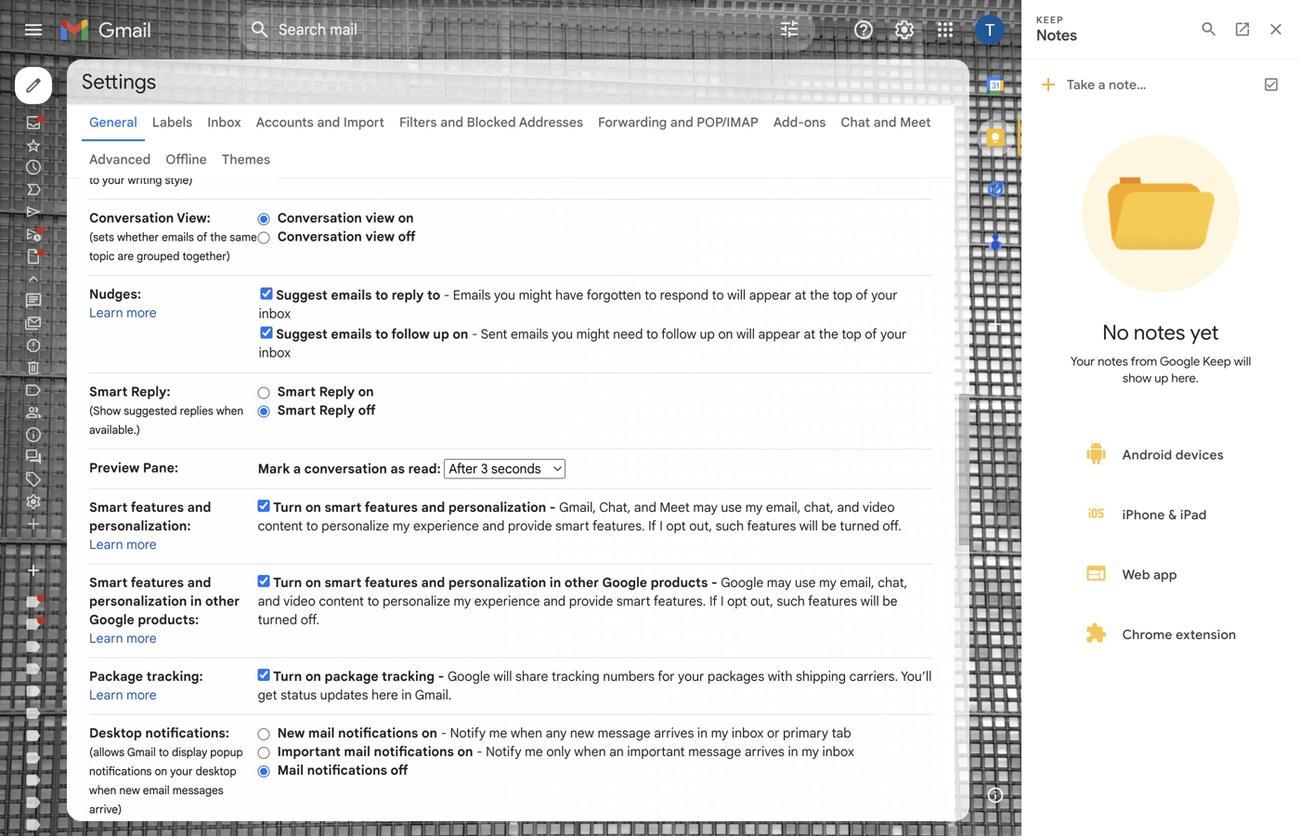 Task type: vqa. For each thing, say whether or not it's contained in the screenshot.
Turn
yes



Task type: locate. For each thing, give the bounding box(es) containing it.
notifications:
[[145, 725, 229, 742]]

1 reply from the top
[[319, 384, 355, 400]]

- inside the - emails you might have forgotten to respond to will appear at the top of your inbox
[[444, 287, 450, 303]]

0 vertical spatial reply
[[319, 384, 355, 400]]

in
[[550, 575, 562, 591], [190, 593, 202, 610], [402, 687, 412, 703], [698, 725, 708, 742], [788, 744, 799, 760]]

inbox down conversation view off radio
[[259, 306, 291, 322]]

experience down turn on smart features and personalization -
[[413, 518, 479, 534]]

will inside the google will share tracking numbers for your packages with shipping carriers. you'll get status updates here in gmail.
[[494, 669, 512, 685]]

view
[[366, 210, 395, 226], [366, 229, 395, 245]]

google inside the google will share tracking numbers for your packages with shipping carriers. you'll get status updates here in gmail.
[[448, 669, 491, 685]]

new up "important mail notifications on - notify me only when an important message arrives in my inbox"
[[570, 725, 595, 742]]

smart for smart features and personalization in other google products: learn more
[[89, 575, 128, 591]]

0 horizontal spatial opt
[[667, 518, 686, 534]]

0 vertical spatial opt
[[667, 518, 686, 534]]

google left products: at the bottom of page
[[89, 612, 134, 628]]

1 vertical spatial if
[[710, 593, 718, 610]]

view for on
[[366, 210, 395, 226]]

message right important
[[689, 744, 742, 760]]

2 tracking from the left
[[552, 669, 600, 685]]

inbox inside the - emails you might have forgotten to respond to will appear at the top of your inbox
[[259, 306, 291, 322]]

to up 'turn on package tracking -'
[[367, 593, 379, 610]]

3 learn from the top
[[89, 630, 123, 647]]

3 more from the top
[[126, 630, 157, 647]]

0 vertical spatial new
[[570, 725, 595, 742]]

out,
[[690, 518, 713, 534], [751, 593, 774, 610]]

3 learn more link from the top
[[89, 630, 157, 647]]

turn for turn on package tracking -
[[273, 669, 302, 685]]

personalize inside google may use my email, chat, and video content to personalize my experience and provide smart features. if i opt out, such features will be turned off.
[[383, 593, 451, 610]]

1 vertical spatial personalization
[[449, 575, 547, 591]]

1 vertical spatial video
[[284, 593, 316, 610]]

0 vertical spatial top
[[833, 287, 853, 303]]

to
[[89, 173, 100, 187], [375, 287, 389, 303], [427, 287, 441, 303], [645, 287, 657, 303], [712, 287, 724, 303], [375, 326, 389, 342], [647, 326, 659, 342], [306, 518, 318, 534], [367, 593, 379, 610], [159, 746, 169, 760]]

None search field
[[238, 7, 816, 52]]

0 vertical spatial personalization
[[449, 499, 547, 516]]

you inside the - emails you might have forgotten to respond to will appear at the top of your inbox
[[494, 287, 516, 303]]

- left sent
[[472, 326, 478, 342]]

with
[[768, 669, 793, 685]]

notify left only
[[486, 744, 522, 760]]

features. down products
[[654, 593, 707, 610]]

import
[[344, 114, 385, 131]]

you inside - sent emails you might need to follow up on will appear at the top of your inbox
[[552, 326, 573, 342]]

features
[[131, 499, 184, 516], [365, 499, 418, 516], [747, 518, 797, 534], [131, 575, 184, 591], [365, 575, 418, 591], [809, 593, 858, 610]]

tab list
[[970, 59, 1022, 769]]

gmail image
[[59, 11, 161, 48]]

you right emails
[[494, 287, 516, 303]]

2 learn more link from the top
[[89, 537, 157, 553]]

features inside gmail, chat, and meet may use my email, chat, and video content to personalize my experience and provide smart features. if i opt out, such features will be turned off.
[[747, 518, 797, 534]]

if up products
[[649, 518, 657, 534]]

might left have
[[519, 287, 552, 303]]

0 horizontal spatial follow
[[392, 326, 430, 342]]

out, up with
[[751, 593, 774, 610]]

mail up important
[[308, 725, 335, 742]]

topic
[[89, 249, 115, 263]]

google inside smart features and personalization in other google products: learn more
[[89, 612, 134, 628]]

need
[[613, 326, 643, 342]]

i up packages
[[721, 593, 724, 610]]

1 vertical spatial may
[[767, 575, 792, 591]]

will inside - sent emails you might need to follow up on will appear at the top of your inbox
[[737, 326, 755, 342]]

0 horizontal spatial off.
[[301, 612, 320, 628]]

if
[[649, 518, 657, 534], [710, 593, 718, 610]]

1 vertical spatial of
[[856, 287, 869, 303]]

2 up from the left
[[700, 326, 715, 342]]

learn more link down nudges:
[[89, 305, 157, 321]]

Smart Reply off radio
[[258, 405, 270, 418]]

view up conversation view off
[[366, 210, 395, 226]]

2 learn from the top
[[89, 537, 123, 553]]

will inside the - emails you might have forgotten to respond to will appear at the top of your inbox
[[728, 287, 746, 303]]

desktop
[[89, 725, 142, 742]]

conversation view: (sets whether emails of the same topic are grouped together)
[[89, 210, 257, 263]]

in inside the google will share tracking numbers for your packages with shipping carriers. you'll get status updates here in gmail.
[[402, 687, 412, 703]]

emails right sent
[[511, 326, 549, 342]]

0 vertical spatial other
[[565, 575, 599, 591]]

1 vertical spatial notify
[[486, 744, 522, 760]]

0 vertical spatial arrives
[[654, 725, 694, 742]]

1 learn more link from the top
[[89, 305, 157, 321]]

1 vertical spatial email,
[[840, 575, 875, 591]]

1 horizontal spatial may
[[767, 575, 792, 591]]

1 horizontal spatial content
[[319, 593, 364, 610]]

1 more from the top
[[126, 305, 157, 321]]

2 reply from the top
[[319, 402, 355, 419]]

1 horizontal spatial chat,
[[878, 575, 908, 591]]

None checkbox
[[261, 327, 273, 339], [258, 669, 270, 681], [261, 327, 273, 339], [258, 669, 270, 681]]

1 turn from the top
[[273, 499, 302, 516]]

0 vertical spatial out,
[[690, 518, 713, 534]]

in up products: at the bottom of page
[[190, 593, 202, 610]]

experience down turn on smart features and personalization in other google products -
[[475, 593, 540, 610]]

0 horizontal spatial if
[[649, 518, 657, 534]]

smart inside smart reply: (show suggested replies when available.)
[[89, 384, 128, 400]]

learn down package
[[89, 687, 123, 703]]

new
[[277, 725, 305, 742]]

smart right smart reply off "option"
[[277, 402, 316, 419]]

2 vertical spatial the
[[819, 326, 839, 342]]

might inside - sent emails you might need to follow up on will appear at the top of your inbox
[[577, 326, 610, 342]]

any
[[546, 725, 567, 742]]

be inside gmail, chat, and meet may use my email, chat, and video content to personalize my experience and provide smart features. if i opt out, such features will be turned off.
[[822, 518, 837, 534]]

features. down chat,
[[593, 518, 645, 534]]

you down the - emails you might have forgotten to respond to will appear at the top of your inbox
[[552, 326, 573, 342]]

and
[[317, 114, 340, 131], [441, 114, 464, 131], [671, 114, 694, 131], [874, 114, 897, 131], [187, 499, 211, 516], [421, 499, 445, 516], [634, 499, 657, 516], [838, 499, 860, 516], [483, 518, 505, 534], [187, 575, 211, 591], [421, 575, 445, 591], [258, 593, 280, 610], [544, 593, 566, 610]]

personalize down the mark a conversation as read:
[[322, 518, 389, 534]]

1 vertical spatial the
[[810, 287, 830, 303]]

0 vertical spatial features.
[[593, 518, 645, 534]]

1 vertical spatial at
[[804, 326, 816, 342]]

opt up packages
[[728, 593, 748, 610]]

accounts
[[256, 114, 314, 131]]

learn
[[89, 305, 123, 321], [89, 537, 123, 553], [89, 630, 123, 647], [89, 687, 123, 703]]

up down respond
[[700, 326, 715, 342]]

when inside desktop notifications: (allows gmail to display popup notifications on your desktop when new email messages arrive)
[[89, 784, 116, 798]]

0 vertical spatial off
[[398, 229, 416, 245]]

0 horizontal spatial you
[[494, 287, 516, 303]]

out, up products
[[690, 518, 713, 534]]

navigation
[[0, 59, 223, 836]]

more inside package tracking: learn more
[[126, 687, 157, 703]]

for
[[658, 669, 675, 685]]

smart for smart reply on
[[277, 384, 316, 400]]

filters and blocked addresses link
[[400, 114, 584, 131]]

0 horizontal spatial out,
[[690, 518, 713, 534]]

offline link
[[166, 151, 207, 168]]

your inside the google will share tracking numbers for your packages with shipping carriers. you'll get status updates here in gmail.
[[678, 669, 705, 685]]

1 tracking from the left
[[382, 669, 435, 685]]

follow down respond
[[662, 326, 697, 342]]

tracking:
[[146, 669, 203, 685]]

smart up (show
[[89, 384, 128, 400]]

2 suggest from the top
[[276, 326, 328, 342]]

smart inside gmail, chat, and meet may use my email, chat, and video content to personalize my experience and provide smart features. if i opt out, such features will be turned off.
[[556, 518, 590, 534]]

google right products
[[721, 575, 764, 591]]

to down suggest emails to reply to
[[375, 326, 389, 342]]

Important mail notifications on radio
[[258, 746, 270, 760]]

turn on smart features and personalization in other google products -
[[273, 575, 721, 591]]

0 vertical spatial notify
[[450, 725, 486, 742]]

emails inside conversation view: (sets whether emails of the same topic are grouped together)
[[162, 230, 194, 244]]

provide up turn on smart features and personalization in other google products -
[[508, 518, 552, 534]]

3 turn from the top
[[273, 669, 302, 685]]

to right gmail
[[159, 746, 169, 760]]

0 horizontal spatial video
[[284, 593, 316, 610]]

conversation
[[304, 461, 387, 477]]

1 vertical spatial use
[[795, 575, 816, 591]]

0 vertical spatial experience
[[413, 518, 479, 534]]

off down here
[[391, 762, 408, 779]]

when up arrive)
[[89, 784, 116, 798]]

emails down suggest emails to reply to
[[331, 326, 372, 342]]

when right replies
[[216, 404, 244, 418]]

inbox inside - sent emails you might need to follow up on will appear at the top of your inbox
[[259, 345, 291, 361]]

- left gmail,
[[550, 499, 556, 516]]

0 horizontal spatial turned
[[258, 612, 297, 628]]

appear
[[750, 287, 792, 303], [759, 326, 801, 342]]

follow down reply
[[392, 326, 430, 342]]

offline
[[166, 151, 207, 168]]

google will share tracking numbers for your packages with shipping carriers. you'll get status updates here in gmail.
[[258, 669, 932, 703]]

0 horizontal spatial be
[[822, 518, 837, 534]]

more inside smart features and personalization: learn more
[[126, 537, 157, 553]]

- emails you might have forgotten to respond to will appear at the top of your inbox
[[259, 287, 898, 322]]

2 more from the top
[[126, 537, 157, 553]]

reply
[[392, 287, 424, 303]]

email, inside google may use my email, chat, and video content to personalize my experience and provide smart features. if i opt out, such features will be turned off.
[[840, 575, 875, 591]]

on inside - sent emails you might need to follow up on will appear at the top of your inbox
[[719, 326, 734, 342]]

1 vertical spatial reply
[[319, 402, 355, 419]]

conversation
[[89, 210, 174, 226], [277, 210, 362, 226], [277, 229, 362, 245]]

might
[[519, 287, 552, 303], [577, 326, 610, 342]]

to right reply
[[427, 287, 441, 303]]

compose
[[126, 154, 175, 168]]

2 view from the top
[[366, 229, 395, 245]]

0 vertical spatial if
[[649, 518, 657, 534]]

1 vertical spatial mail
[[344, 744, 371, 760]]

replies
[[180, 404, 213, 418]]

inbox
[[259, 306, 291, 322], [259, 345, 291, 361], [732, 725, 764, 742], [823, 744, 855, 760]]

smart right smart reply on option
[[277, 384, 316, 400]]

0 vertical spatial be
[[822, 518, 837, 534]]

follow inside - sent emails you might need to follow up on will appear at the top of your inbox
[[662, 326, 697, 342]]

opt up products
[[667, 518, 686, 534]]

at
[[795, 287, 807, 303], [804, 326, 816, 342]]

personalize
[[322, 518, 389, 534], [383, 593, 451, 610]]

0 horizontal spatial use
[[721, 499, 742, 516]]

0 vertical spatial suggest
[[276, 287, 328, 303]]

tracking right share
[[552, 669, 600, 685]]

meet right chat
[[901, 114, 932, 131]]

more inside nudges: learn more
[[126, 305, 157, 321]]

learn up package
[[89, 630, 123, 647]]

pop/imap
[[697, 114, 759, 131]]

learn down nudges:
[[89, 305, 123, 321]]

labels
[[152, 114, 193, 131]]

i up products
[[660, 518, 663, 534]]

- down the gmail.
[[441, 725, 447, 742]]

mail for important
[[344, 744, 371, 760]]

might down the - emails you might have forgotten to respond to will appear at the top of your inbox
[[577, 326, 610, 342]]

0 vertical spatial video
[[863, 499, 895, 516]]

1 horizontal spatial arrives
[[745, 744, 785, 760]]

suggest for suggest emails to reply to
[[276, 287, 328, 303]]

- sent emails you might need to follow up on will appear at the top of your inbox
[[259, 326, 907, 361]]

4 more from the top
[[126, 687, 157, 703]]

notify for notify me when any new message arrives in my inbox or primary tab
[[450, 725, 486, 742]]

1 view from the top
[[366, 210, 395, 226]]

0 horizontal spatial arrives
[[654, 725, 694, 742]]

0 vertical spatial email,
[[767, 499, 801, 516]]

meet right chat,
[[660, 499, 690, 516]]

0 vertical spatial turned
[[840, 518, 880, 534]]

features inside smart features and personalization in other google products: learn more
[[131, 575, 184, 591]]

smart up personalization:
[[89, 499, 128, 516]]

more down package
[[126, 687, 157, 703]]

1 horizontal spatial provide
[[569, 593, 614, 610]]

me left only
[[525, 744, 543, 760]]

reply up the 'smart reply off'
[[319, 384, 355, 400]]

email, inside gmail, chat, and meet may use my email, chat, and video content to personalize my experience and provide smart features. if i opt out, such features will be turned off.
[[767, 499, 801, 516]]

Search mail text field
[[279, 20, 727, 39]]

turn
[[273, 499, 302, 516], [273, 575, 302, 591], [273, 669, 302, 685]]

turn for turn on smart features and personalization -
[[273, 499, 302, 516]]

settings
[[82, 69, 156, 95]]

learn more link down package
[[89, 687, 157, 703]]

features.
[[593, 518, 645, 534], [654, 593, 707, 610]]

0 horizontal spatial tracking
[[382, 669, 435, 685]]

advanced link
[[89, 151, 151, 168]]

content up package
[[319, 593, 364, 610]]

0 horizontal spatial might
[[519, 287, 552, 303]]

content inside google may use my email, chat, and video content to personalize my experience and provide smart features. if i opt out, such features will be turned off.
[[319, 593, 364, 610]]

1 horizontal spatial turned
[[840, 518, 880, 534]]

your
[[102, 173, 125, 187], [872, 287, 898, 303], [881, 326, 907, 342], [678, 669, 705, 685], [170, 765, 193, 779]]

more down products: at the bottom of page
[[126, 630, 157, 647]]

be
[[822, 518, 837, 534], [883, 593, 898, 610]]

off down smart reply on at the left of page
[[358, 402, 376, 419]]

off up reply
[[398, 229, 416, 245]]

off
[[398, 229, 416, 245], [358, 402, 376, 419], [391, 762, 408, 779]]

content down mark
[[258, 518, 303, 534]]

addresses
[[519, 114, 584, 131]]

1 horizontal spatial if
[[710, 593, 718, 610]]

content inside gmail, chat, and meet may use my email, chat, and video content to personalize my experience and provide smart features. if i opt out, such features will be turned off.
[[258, 518, 303, 534]]

1 vertical spatial turn
[[273, 575, 302, 591]]

learn inside smart features and personalization: learn more
[[89, 537, 123, 553]]

0 vertical spatial off.
[[883, 518, 902, 534]]

- inside - sent emails you might need to follow up on will appear at the top of your inbox
[[472, 326, 478, 342]]

your inside desktop notifications: (allows gmail to display popup notifications on your desktop when new email messages arrive)
[[170, 765, 193, 779]]

1 horizontal spatial new
[[570, 725, 595, 742]]

other inside smart features and personalization in other google products: learn more
[[205, 593, 240, 610]]

2 vertical spatial of
[[865, 326, 878, 342]]

1 learn from the top
[[89, 305, 123, 321]]

reply down smart reply on at the left of page
[[319, 402, 355, 419]]

1 horizontal spatial meet
[[901, 114, 932, 131]]

0 horizontal spatial i
[[660, 518, 663, 534]]

2 turn from the top
[[273, 575, 302, 591]]

to inside gmail, chat, and meet may use my email, chat, and video content to personalize my experience and provide smart features. if i opt out, such features will be turned off.
[[306, 518, 318, 534]]

1 horizontal spatial off.
[[883, 518, 902, 534]]

arrives
[[654, 725, 694, 742], [745, 744, 785, 760]]

0 horizontal spatial mail
[[308, 725, 335, 742]]

experience inside google may use my email, chat, and video content to personalize my experience and provide smart features. if i opt out, such features will be turned off.
[[475, 593, 540, 610]]

0 horizontal spatial new
[[119, 784, 140, 798]]

advanced
[[89, 151, 151, 168]]

- up the gmail.
[[438, 669, 444, 685]]

1 vertical spatial arrives
[[745, 744, 785, 760]]

off for smart reply on
[[358, 402, 376, 419]]

1 horizontal spatial mail
[[344, 744, 371, 760]]

1 horizontal spatial video
[[863, 499, 895, 516]]

nudges: learn more
[[89, 286, 157, 321]]

nudges:
[[89, 286, 141, 302]]

1 vertical spatial personalize
[[383, 593, 451, 610]]

1 vertical spatial out,
[[751, 593, 774, 610]]

the inside the - emails you might have forgotten to respond to will appear at the top of your inbox
[[810, 287, 830, 303]]

package
[[325, 669, 379, 685]]

follow
[[392, 326, 430, 342], [662, 326, 697, 342]]

0 vertical spatial at
[[795, 287, 807, 303]]

experience
[[413, 518, 479, 534], [475, 593, 540, 610]]

personalize down turn on smart features and personalization in other google products -
[[383, 593, 451, 610]]

0 horizontal spatial chat,
[[805, 499, 834, 516]]

1 horizontal spatial might
[[577, 326, 610, 342]]

smart inside smart features and personalization in other google products: learn more
[[89, 575, 128, 591]]

me left any
[[489, 725, 508, 742]]

smart reply off
[[277, 402, 376, 419]]

smart features and personalization: learn more
[[89, 499, 211, 553]]

more down nudges:
[[126, 305, 157, 321]]

in inside smart features and personalization in other google products: learn more
[[190, 593, 202, 610]]

0 vertical spatial personalize
[[322, 518, 389, 534]]

suggest emails to reply to
[[276, 287, 441, 303]]

turned inside google may use my email, chat, and video content to personalize my experience and provide smart features. if i opt out, such features will be turned off.
[[258, 612, 297, 628]]

notifications down (allows
[[89, 765, 152, 779]]

notifications inside desktop notifications: (allows gmail to display popup notifications on your desktop when new email messages arrive)
[[89, 765, 152, 779]]

0 vertical spatial may
[[694, 499, 718, 516]]

conversation up conversation view off
[[277, 210, 362, 226]]

0 vertical spatial chat,
[[805, 499, 834, 516]]

learn more link up package
[[89, 630, 157, 647]]

emails
[[162, 230, 194, 244], [331, 287, 372, 303], [331, 326, 372, 342], [511, 326, 549, 342]]

google up the gmail.
[[448, 669, 491, 685]]

- left emails
[[444, 287, 450, 303]]

0 vertical spatial of
[[197, 230, 207, 244]]

provide
[[508, 518, 552, 534], [569, 593, 614, 610]]

None checkbox
[[261, 288, 273, 300], [258, 500, 270, 512], [258, 575, 270, 587], [261, 288, 273, 300], [258, 500, 270, 512], [258, 575, 270, 587]]

chat,
[[805, 499, 834, 516], [878, 575, 908, 591]]

suggest down conversation view off
[[276, 287, 328, 303]]

learn inside smart features and personalization in other google products: learn more
[[89, 630, 123, 647]]

mail
[[308, 725, 335, 742], [344, 744, 371, 760]]

meet inside gmail, chat, and meet may use my email, chat, and video content to personalize my experience and provide smart features. if i opt out, such features will be turned off.
[[660, 499, 690, 516]]

up
[[433, 326, 450, 342], [700, 326, 715, 342]]

0 horizontal spatial provide
[[508, 518, 552, 534]]

off.
[[883, 518, 902, 534], [301, 612, 320, 628]]

personalization for -
[[449, 499, 547, 516]]

1 vertical spatial top
[[842, 326, 862, 342]]

of inside conversation view: (sets whether emails of the same topic are grouped together)
[[197, 230, 207, 244]]

may inside google may use my email, chat, and video content to personalize my experience and provide smart features. if i opt out, such features will be turned off.
[[767, 575, 792, 591]]

learn inside package tracking: learn more
[[89, 687, 123, 703]]

4 learn from the top
[[89, 687, 123, 703]]

personalization
[[449, 499, 547, 516], [449, 575, 547, 591], [89, 593, 187, 610]]

provide up numbers
[[569, 593, 614, 610]]

conversation for conversation view: (sets whether emails of the same topic are grouped together)
[[89, 210, 174, 226]]

1 vertical spatial message
[[689, 744, 742, 760]]

chat, inside google may use my email, chat, and video content to personalize my experience and provide smart features. if i opt out, such features will be turned off.
[[878, 575, 908, 591]]

1 horizontal spatial out,
[[751, 593, 774, 610]]

reply
[[319, 384, 355, 400], [319, 402, 355, 419]]

add-ons link
[[774, 114, 826, 131]]

tracking up here
[[382, 669, 435, 685]]

personalization:
[[89, 518, 191, 534]]

0 horizontal spatial such
[[716, 518, 744, 534]]

conversation down conversation view on
[[277, 229, 362, 245]]

conversation for conversation view on
[[277, 210, 362, 226]]

1 horizontal spatial features.
[[654, 593, 707, 610]]

main menu image
[[22, 19, 45, 41]]

-
[[444, 287, 450, 303], [472, 326, 478, 342], [550, 499, 556, 516], [712, 575, 718, 591], [438, 669, 444, 685], [441, 725, 447, 742], [477, 744, 483, 760]]

your inside - sent emails you might need to follow up on will appear at the top of your inbox
[[881, 326, 907, 342]]

1 horizontal spatial me
[[525, 744, 543, 760]]

desktop
[[196, 765, 237, 779]]

such inside google may use my email, chat, and video content to personalize my experience and provide smart features. if i opt out, such features will be turned off.
[[777, 593, 805, 610]]

package tracking: learn more
[[89, 669, 203, 703]]

arrives down 'or'
[[745, 744, 785, 760]]

1 vertical spatial experience
[[475, 593, 540, 610]]

0 horizontal spatial content
[[258, 518, 303, 534]]

1 horizontal spatial follow
[[662, 326, 697, 342]]

arrives up important
[[654, 725, 694, 742]]

personalization for in
[[449, 575, 547, 591]]

2 vertical spatial personalization
[[89, 593, 187, 610]]

0 vertical spatial i
[[660, 518, 663, 534]]

1 suggest from the top
[[276, 287, 328, 303]]

to down (smart
[[89, 173, 100, 187]]

2 follow from the left
[[662, 326, 697, 342]]

1 vertical spatial turned
[[258, 612, 297, 628]]

- right products
[[712, 575, 718, 591]]

1 vertical spatial new
[[119, 784, 140, 798]]

the
[[210, 230, 227, 244], [810, 287, 830, 303], [819, 326, 839, 342]]

more down personalization:
[[126, 537, 157, 553]]

if up packages
[[710, 593, 718, 610]]

to inside google may use my email, chat, and video content to personalize my experience and provide smart features. if i opt out, such features will be turned off.
[[367, 593, 379, 610]]

new inside desktop notifications: (allows gmail to display popup notifications on your desktop when new email messages arrive)
[[119, 784, 140, 798]]

0 horizontal spatial may
[[694, 499, 718, 516]]

new left email
[[119, 784, 140, 798]]

tracking inside the google will share tracking numbers for your packages with shipping carriers. you'll get status updates here in gmail.
[[552, 669, 600, 685]]

products
[[651, 575, 708, 591]]

to right need
[[647, 326, 659, 342]]

0 vertical spatial turn
[[273, 499, 302, 516]]

4 learn more link from the top
[[89, 687, 157, 703]]

mail for new
[[308, 725, 335, 742]]

1 horizontal spatial you
[[552, 326, 573, 342]]

view for off
[[366, 229, 395, 245]]

important
[[628, 744, 685, 760]]

tracking for package
[[382, 669, 435, 685]]

1 vertical spatial other
[[205, 593, 240, 610]]

0 vertical spatial you
[[494, 287, 516, 303]]

smart for smart reply: (show suggested replies when available.)
[[89, 384, 128, 400]]

in down primary
[[788, 744, 799, 760]]

smart down personalization:
[[89, 575, 128, 591]]

1 vertical spatial provide
[[569, 593, 614, 610]]

0 horizontal spatial meet
[[660, 499, 690, 516]]

reply for off
[[319, 402, 355, 419]]

use inside google may use my email, chat, and video content to personalize my experience and provide smart features. if i opt out, such features will be turned off.
[[795, 575, 816, 591]]

0 vertical spatial view
[[366, 210, 395, 226]]

learn more link for package tracking:
[[89, 687, 157, 703]]

to inside (smart compose is personalized to your writing style)
[[89, 173, 100, 187]]

i inside google may use my email, chat, and video content to personalize my experience and provide smart features. if i opt out, such features will be turned off.
[[721, 593, 724, 610]]

1 vertical spatial chat,
[[878, 575, 908, 591]]

1 vertical spatial content
[[319, 593, 364, 610]]

to down conversation
[[306, 518, 318, 534]]

smart inside google may use my email, chat, and video content to personalize my experience and provide smart features. if i opt out, such features will be turned off.
[[617, 593, 651, 610]]

chat
[[841, 114, 871, 131]]

experience inside gmail, chat, and meet may use my email, chat, and video content to personalize my experience and provide smart features. if i opt out, such features will be turned off.
[[413, 518, 479, 534]]

learn more link for smart features and personalization in other google products:
[[89, 630, 157, 647]]

use
[[721, 499, 742, 516], [795, 575, 816, 591]]

meet
[[901, 114, 932, 131], [660, 499, 690, 516]]

here
[[372, 687, 398, 703]]

a
[[293, 461, 301, 477]]

smart
[[325, 499, 362, 516], [556, 518, 590, 534], [325, 575, 362, 591], [617, 593, 651, 610]]

learn more link down personalization:
[[89, 537, 157, 553]]



Task type: describe. For each thing, give the bounding box(es) containing it.
and inside smart features and personalization: learn more
[[187, 499, 211, 516]]

package
[[89, 669, 143, 685]]

to inside desktop notifications: (allows gmail to display popup notifications on your desktop when new email messages arrive)
[[159, 746, 169, 760]]

gmail.
[[415, 687, 452, 703]]

blocked
[[467, 114, 516, 131]]

pane:
[[143, 460, 178, 476]]

google inside google may use my email, chat, and video content to personalize my experience and provide smart features. if i opt out, such features will be turned off.
[[721, 575, 764, 591]]

get
[[258, 687, 277, 703]]

chat, inside gmail, chat, and meet may use my email, chat, and video content to personalize my experience and provide smart features. if i opt out, such features will be turned off.
[[805, 499, 834, 516]]

appear inside - sent emails you might need to follow up on will appear at the top of your inbox
[[759, 326, 801, 342]]

notifications down important
[[307, 762, 387, 779]]

out, inside google may use my email, chat, and video content to personalize my experience and provide smart features. if i opt out, such features will be turned off.
[[751, 593, 774, 610]]

side panel section
[[970, 59, 1022, 821]]

i inside gmail, chat, and meet may use my email, chat, and video content to personalize my experience and provide smart features. if i opt out, such features will be turned off.
[[660, 518, 663, 534]]

arrive)
[[89, 803, 122, 817]]

at inside - sent emails you might need to follow up on will appear at the top of your inbox
[[804, 326, 816, 342]]

desktop notifications: (allows gmail to display popup notifications on your desktop when new email messages arrive)
[[89, 725, 243, 817]]

on inside desktop notifications: (allows gmail to display popup notifications on your desktop when new email messages arrive)
[[155, 765, 167, 779]]

conversation view on
[[277, 210, 414, 226]]

1 up from the left
[[433, 326, 450, 342]]

ons
[[805, 114, 826, 131]]

chat,
[[600, 499, 631, 516]]

smart reply on
[[277, 384, 374, 400]]

you'll
[[901, 669, 932, 685]]

appear inside the - emails you might have forgotten to respond to will appear at the top of your inbox
[[750, 287, 792, 303]]

will inside google may use my email, chat, and video content to personalize my experience and provide smart features. if i opt out, such features will be turned off.
[[861, 593, 880, 610]]

packages
[[708, 669, 765, 685]]

to inside - sent emails you might need to follow up on will appear at the top of your inbox
[[647, 326, 659, 342]]

together)
[[183, 249, 230, 263]]

forgotten
[[587, 287, 642, 303]]

themes
[[222, 151, 270, 168]]

(show
[[89, 404, 121, 418]]

1 follow from the left
[[392, 326, 430, 342]]

respond
[[660, 287, 709, 303]]

whether
[[117, 230, 159, 244]]

popup
[[210, 746, 243, 760]]

notify for notify me only when an important message arrives in my inbox
[[486, 744, 522, 760]]

grouped
[[137, 249, 180, 263]]

is
[[178, 154, 186, 168]]

reply for on
[[319, 384, 355, 400]]

gmail
[[127, 746, 156, 760]]

available.)
[[89, 423, 140, 437]]

may inside gmail, chat, and meet may use my email, chat, and video content to personalize my experience and provide smart features. if i opt out, such features will be turned off.
[[694, 499, 718, 516]]

provide inside gmail, chat, and meet may use my email, chat, and video content to personalize my experience and provide smart features. if i opt out, such features will be turned off.
[[508, 518, 552, 534]]

inbox left 'or'
[[732, 725, 764, 742]]

important
[[277, 744, 341, 760]]

mail notifications off
[[277, 762, 408, 779]]

emails up the suggest emails to follow up on
[[331, 287, 372, 303]]

features inside smart features and personalization: learn more
[[131, 499, 184, 516]]

(smart compose is personalized to your writing style)
[[89, 154, 253, 187]]

add-ons
[[774, 114, 826, 131]]

gmail, chat, and meet may use my email, chat, and video content to personalize my experience and provide smart features. if i opt out, such features will be turned off.
[[258, 499, 902, 534]]

off. inside google may use my email, chat, and video content to personalize my experience and provide smart features. if i opt out, such features will be turned off.
[[301, 612, 320, 628]]

out, inside gmail, chat, and meet may use my email, chat, and video content to personalize my experience and provide smart features. if i opt out, such features will be turned off.
[[690, 518, 713, 534]]

are
[[118, 249, 134, 263]]

Conversation view off radio
[[258, 231, 270, 245]]

0 vertical spatial meet
[[901, 114, 932, 131]]

of inside the - emails you might have forgotten to respond to will appear at the top of your inbox
[[856, 287, 869, 303]]

(smart
[[89, 154, 124, 168]]

general link
[[89, 114, 137, 131]]

support image
[[853, 19, 875, 41]]

learn more link for nudges:
[[89, 305, 157, 321]]

turn for turn on smart features and personalization in other google products -
[[273, 575, 302, 591]]

learn inside nudges: learn more
[[89, 305, 123, 321]]

only
[[547, 744, 571, 760]]

when inside smart reply: (show suggested replies when available.)
[[216, 404, 244, 418]]

features. inside gmail, chat, and meet may use my email, chat, and video content to personalize my experience and provide smart features. if i opt out, such features will be turned off.
[[593, 518, 645, 534]]

in down packages
[[698, 725, 708, 742]]

video inside google may use my email, chat, and video content to personalize my experience and provide smart features. if i opt out, such features will be turned off.
[[284, 593, 316, 610]]

personalization inside smart features and personalization in other google products: learn more
[[89, 593, 187, 610]]

suggest for suggest emails to follow up on
[[276, 326, 328, 342]]

video inside gmail, chat, and meet may use my email, chat, and video content to personalize my experience and provide smart features. if i opt out, such features will be turned off.
[[863, 499, 895, 516]]

2 vertical spatial off
[[391, 762, 408, 779]]

will inside gmail, chat, and meet may use my email, chat, and video content to personalize my experience and provide smart features. if i opt out, such features will be turned off.
[[800, 518, 819, 534]]

opt inside google may use my email, chat, and video content to personalize my experience and provide smart features. if i opt out, such features will be turned off.
[[728, 593, 748, 610]]

emails inside - sent emails you might need to follow up on will appear at the top of your inbox
[[511, 326, 549, 342]]

the inside conversation view: (sets whether emails of the same topic are grouped together)
[[210, 230, 227, 244]]

style)
[[165, 173, 193, 187]]

forwarding and pop/imap
[[598, 114, 759, 131]]

when left any
[[511, 725, 543, 742]]

themes link
[[222, 151, 270, 168]]

suggested
[[124, 404, 177, 418]]

(sets
[[89, 230, 114, 244]]

conversation view off
[[277, 229, 416, 245]]

as
[[391, 461, 405, 477]]

tab
[[832, 725, 852, 742]]

if inside gmail, chat, and meet may use my email, chat, and video content to personalize my experience and provide smart features. if i opt out, such features will be turned off.
[[649, 518, 657, 534]]

conversation for conversation view off
[[277, 229, 362, 245]]

products:
[[138, 612, 199, 628]]

mail
[[277, 762, 304, 779]]

1 horizontal spatial message
[[689, 744, 742, 760]]

view:
[[177, 210, 211, 226]]

tracking for share
[[552, 669, 600, 685]]

gmail,
[[560, 499, 596, 516]]

mark
[[258, 461, 290, 477]]

to left reply
[[375, 287, 389, 303]]

up inside - sent emails you might need to follow up on will appear at the top of your inbox
[[700, 326, 715, 342]]

top inside - sent emails you might need to follow up on will appear at the top of your inbox
[[842, 326, 862, 342]]

off. inside gmail, chat, and meet may use my email, chat, and video content to personalize my experience and provide smart features. if i opt out, such features will be turned off.
[[883, 518, 902, 534]]

inbox link
[[207, 114, 241, 131]]

0 vertical spatial message
[[598, 725, 651, 742]]

of inside - sent emails you might need to follow up on will appear at the top of your inbox
[[865, 326, 878, 342]]

messages
[[173, 784, 224, 798]]

display
[[172, 746, 207, 760]]

status
[[281, 687, 317, 703]]

turned inside gmail, chat, and meet may use my email, chat, and video content to personalize my experience and provide smart features. if i opt out, such features will be turned off.
[[840, 518, 880, 534]]

updates
[[320, 687, 368, 703]]

me for when
[[489, 725, 508, 742]]

to left respond
[[645, 287, 657, 303]]

if inside google may use my email, chat, and video content to personalize my experience and provide smart features. if i opt out, such features will be turned off.
[[710, 593, 718, 610]]

New mail notifications on radio
[[258, 727, 270, 741]]

new mail notifications on - notify me when any new message arrives in my inbox or primary tab
[[277, 725, 852, 742]]

search mail image
[[243, 13, 277, 46]]

learn more link for smart features and personalization:
[[89, 537, 157, 553]]

personalized
[[188, 154, 253, 168]]

(allows
[[89, 746, 125, 760]]

advanced search options image
[[771, 10, 808, 47]]

same
[[230, 230, 257, 244]]

your inside the - emails you might have forgotten to respond to will appear at the top of your inbox
[[872, 287, 898, 303]]

Smart Reply on radio
[[258, 386, 270, 400]]

smart reply: (show suggested replies when available.)
[[89, 384, 244, 437]]

inbox down tab
[[823, 744, 855, 760]]

off for conversation view on
[[398, 229, 416, 245]]

might inside the - emails you might have forgotten to respond to will appear at the top of your inbox
[[519, 287, 552, 303]]

share
[[516, 669, 549, 685]]

add-
[[774, 114, 805, 131]]

settings image
[[894, 19, 916, 41]]

and inside smart features and personalization in other google products: learn more
[[187, 575, 211, 591]]

1 horizontal spatial other
[[565, 575, 599, 591]]

personalize inside gmail, chat, and meet may use my email, chat, and video content to personalize my experience and provide smart features. if i opt out, such features will be turned off.
[[322, 518, 389, 534]]

smart for smart features and personalization: learn more
[[89, 499, 128, 516]]

features. inside google may use my email, chat, and video content to personalize my experience and provide smart features. if i opt out, such features will be turned off.
[[654, 593, 707, 610]]

google may use my email, chat, and video content to personalize my experience and provide smart features. if i opt out, such features will be turned off.
[[258, 575, 908, 628]]

features inside google may use my email, chat, and video content to personalize my experience and provide smart features. if i opt out, such features will be turned off.
[[809, 593, 858, 610]]

your inside (smart compose is personalized to your writing style)
[[102, 173, 125, 187]]

an
[[610, 744, 624, 760]]

important mail notifications on - notify me only when an important message arrives in my inbox
[[277, 744, 855, 760]]

when left the an
[[575, 744, 606, 760]]

carriers.
[[850, 669, 899, 685]]

smart for smart reply off
[[277, 402, 316, 419]]

google left products
[[602, 575, 648, 591]]

filters
[[400, 114, 437, 131]]

notifications down the gmail.
[[374, 744, 454, 760]]

- left only
[[477, 744, 483, 760]]

such inside gmail, chat, and meet may use my email, chat, and video content to personalize my experience and provide smart features. if i opt out, such features will be turned off.
[[716, 518, 744, 534]]

the inside - sent emails you might need to follow up on will appear at the top of your inbox
[[819, 326, 839, 342]]

provide inside google may use my email, chat, and video content to personalize my experience and provide smart features. if i opt out, such features will be turned off.
[[569, 593, 614, 610]]

or
[[768, 725, 780, 742]]

chat and meet link
[[841, 114, 932, 131]]

me for only
[[525, 744, 543, 760]]

to right respond
[[712, 287, 724, 303]]

Mail notifications off radio
[[258, 765, 270, 779]]

sent
[[481, 326, 508, 342]]

more inside smart features and personalization in other google products: learn more
[[126, 630, 157, 647]]

have
[[556, 287, 584, 303]]

accounts and import
[[256, 114, 385, 131]]

use inside gmail, chat, and meet may use my email, chat, and video content to personalize my experience and provide smart features. if i opt out, such features will be turned off.
[[721, 499, 742, 516]]

opt inside gmail, chat, and meet may use my email, chat, and video content to personalize my experience and provide smart features. if i opt out, such features will be turned off.
[[667, 518, 686, 534]]

Conversation view on radio
[[258, 212, 270, 226]]

reply:
[[131, 384, 171, 400]]

turn on smart features and personalization -
[[273, 499, 560, 516]]

smart features and personalization in other google products: learn more
[[89, 575, 240, 647]]

at inside the - emails you might have forgotten to respond to will appear at the top of your inbox
[[795, 287, 807, 303]]

general
[[89, 114, 137, 131]]

be inside google may use my email, chat, and video content to personalize my experience and provide smart features. if i opt out, such features will be turned off.
[[883, 593, 898, 610]]

top inside the - emails you might have forgotten to respond to will appear at the top of your inbox
[[833, 287, 853, 303]]

accounts and import link
[[256, 114, 385, 131]]

inbox
[[207, 114, 241, 131]]

read:
[[408, 461, 441, 477]]

filters and blocked addresses
[[400, 114, 584, 131]]

preview
[[89, 460, 140, 476]]

in down gmail, chat, and meet may use my email, chat, and video content to personalize my experience and provide smart features. if i opt out, such features will be turned off.
[[550, 575, 562, 591]]

notifications down here
[[338, 725, 418, 742]]

writing
[[128, 173, 162, 187]]



